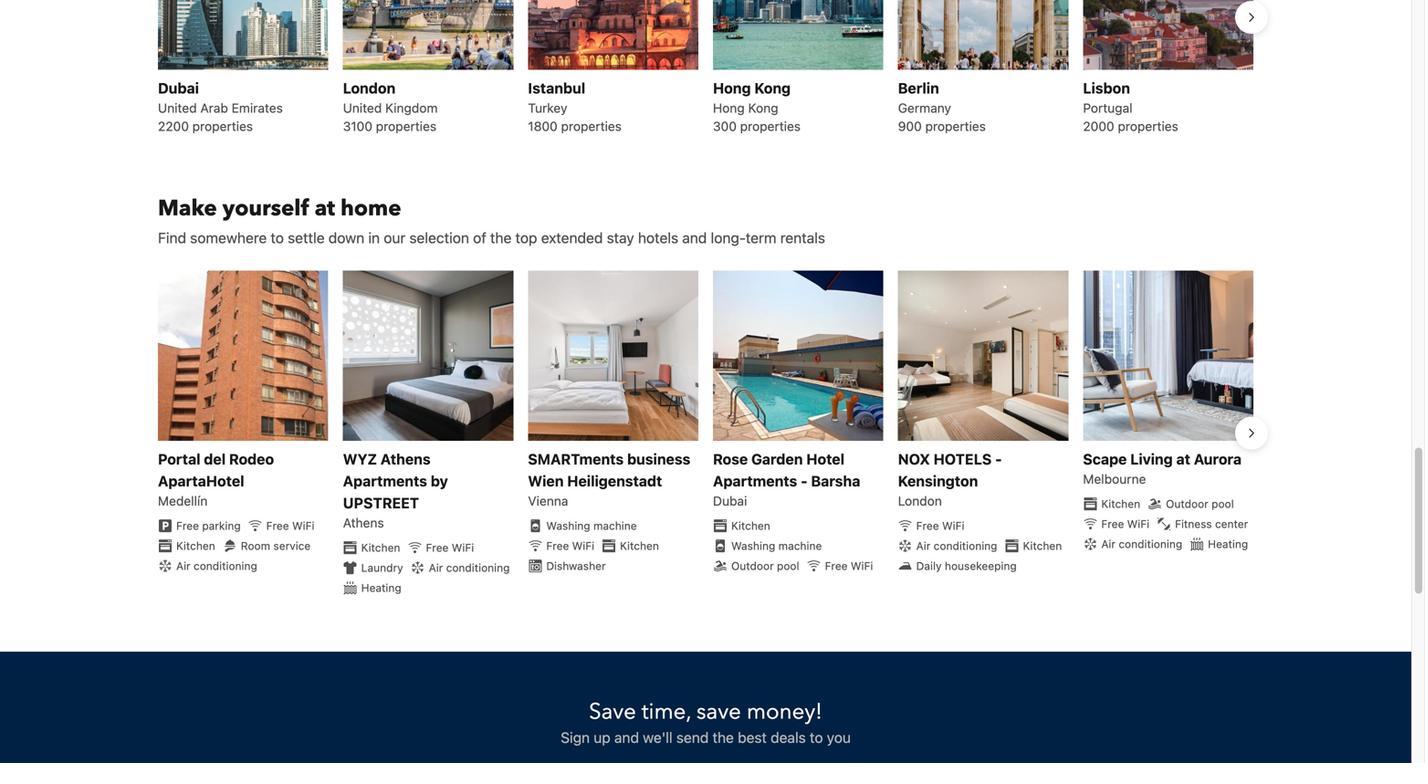 Task type: vqa. For each thing, say whether or not it's contained in the screenshot.
Does for Does Irvine/2Bedrooms/2Bathrooms/kitchen/Pool/apartment have a hot tub for its guests?
no



Task type: locate. For each thing, give the bounding box(es) containing it.
find
[[158, 229, 186, 246]]

dubai landscape image
[[158, 0, 329, 70]]

2200
[[158, 119, 189, 134]]

0 vertical spatial to
[[271, 229, 284, 246]]

1 horizontal spatial outdoor pool
[[1167, 498, 1235, 511]]

in
[[368, 229, 380, 246]]

top
[[516, 229, 538, 246]]

0 horizontal spatial -
[[801, 473, 808, 490]]

barsha
[[811, 473, 861, 490]]

0 horizontal spatial heating
[[361, 582, 402, 595]]

2 properties from the left
[[376, 119, 437, 134]]

medellín
[[158, 494, 208, 509]]

berlin
[[899, 79, 940, 97]]

1 vertical spatial heating
[[361, 582, 402, 595]]

1 horizontal spatial washing machine
[[732, 540, 822, 553]]

yourself
[[223, 193, 309, 224]]

0 vertical spatial hong
[[713, 79, 751, 97]]

fitness
[[1176, 518, 1213, 531]]

scape living at aurora melbourne
[[1084, 451, 1242, 487]]

home
[[341, 193, 401, 224]]

properties down portugal
[[1118, 119, 1179, 134]]

washing
[[547, 520, 591, 533], [732, 540, 776, 553]]

to left you
[[810, 729, 823, 747]]

heating down center
[[1209, 538, 1249, 551]]

1 vertical spatial and
[[615, 729, 639, 747]]

- inside nox hotels - kensington london
[[996, 451, 1003, 468]]

- right hotels
[[996, 451, 1003, 468]]

washing down the vienna
[[547, 520, 591, 533]]

0 horizontal spatial to
[[271, 229, 284, 246]]

up
[[594, 729, 611, 747]]

1 horizontal spatial the
[[713, 729, 734, 747]]

1 description for a11y image from the left
[[158, 271, 329, 441]]

wien
[[528, 473, 564, 490]]

1 vertical spatial region
[[143, 263, 1426, 604]]

6 properties from the left
[[1118, 119, 1179, 134]]

0 vertical spatial london
[[343, 79, 396, 97]]

1 vertical spatial at
[[1177, 451, 1191, 468]]

at right "living"
[[1177, 451, 1191, 468]]

free down melbourne
[[1102, 518, 1125, 531]]

1 vertical spatial athens
[[343, 516, 384, 531]]

1 region from the top
[[143, 0, 1269, 143]]

1 properties from the left
[[192, 119, 253, 134]]

1 vertical spatial london
[[899, 494, 943, 509]]

properties
[[192, 119, 253, 134], [376, 119, 437, 134], [561, 119, 622, 134], [741, 119, 801, 134], [926, 119, 986, 134], [1118, 119, 1179, 134]]

united for london
[[343, 100, 382, 115]]

outdoor pool down rose garden hotel apartments - barsha dubai
[[732, 560, 800, 573]]

1 horizontal spatial -
[[996, 451, 1003, 468]]

0 horizontal spatial united
[[158, 100, 197, 115]]

dubai down "rose"
[[713, 494, 748, 509]]

the inside the save time, save money! sign up and we'll send the best deals to you
[[713, 729, 734, 747]]

1 vertical spatial machine
[[779, 540, 822, 553]]

athens right the wyz
[[381, 451, 431, 468]]

down
[[329, 229, 365, 246]]

5 description for a11y image from the left
[[899, 271, 1069, 441]]

wyz athens apartments by upstreet athens
[[343, 451, 448, 531]]

2 united from the left
[[343, 100, 382, 115]]

vienna
[[528, 494, 569, 509]]

at up settle
[[315, 193, 335, 224]]

air down melbourne
[[1102, 538, 1116, 551]]

free up daily
[[917, 520, 940, 533]]

pool up center
[[1212, 498, 1235, 511]]

air conditioning right laundry
[[429, 562, 510, 575]]

properties right the 300
[[741, 119, 801, 134]]

service
[[274, 540, 311, 553]]

1 vertical spatial outdoor
[[732, 560, 774, 573]]

portal del rodeo apartahotel medellín
[[158, 451, 274, 509]]

to left settle
[[271, 229, 284, 246]]

settle
[[288, 229, 325, 246]]

300
[[713, 119, 737, 134]]

1 vertical spatial outdoor pool
[[732, 560, 800, 573]]

properties inside lisbon portugal 2000 properties
[[1118, 119, 1179, 134]]

0 vertical spatial athens
[[381, 451, 431, 468]]

germany
[[899, 100, 952, 115]]

united inside dubai united arab emirates 2200 properties
[[158, 100, 197, 115]]

to inside make yourself at home find somewhere to settle down in our selection of the top extended stay hotels and long-term rentals
[[271, 229, 284, 246]]

0 vertical spatial -
[[996, 451, 1003, 468]]

1 vertical spatial hong
[[713, 100, 745, 115]]

0 horizontal spatial outdoor pool
[[732, 560, 800, 573]]

pool down rose garden hotel apartments - barsha dubai
[[777, 560, 800, 573]]

and left long-
[[683, 229, 707, 246]]

1 horizontal spatial at
[[1177, 451, 1191, 468]]

1 horizontal spatial united
[[343, 100, 382, 115]]

1 horizontal spatial dubai
[[713, 494, 748, 509]]

conditioning
[[1119, 538, 1183, 551], [934, 540, 998, 553], [194, 560, 257, 573], [446, 562, 510, 575]]

athens down upstreet on the bottom left of the page
[[343, 516, 384, 531]]

nox
[[899, 451, 931, 468]]

1 horizontal spatial outdoor
[[1167, 498, 1209, 511]]

description for a11y image for business
[[528, 271, 699, 441]]

machine
[[594, 520, 637, 533], [779, 540, 822, 553]]

air conditioning
[[1102, 538, 1183, 551], [917, 540, 998, 553], [176, 560, 257, 573], [429, 562, 510, 575]]

the inside make yourself at home find somewhere to settle down in our selection of the top extended stay hotels and long-term rentals
[[490, 229, 512, 246]]

outdoor pool
[[1167, 498, 1235, 511], [732, 560, 800, 573]]

properties down germany on the right of page
[[926, 119, 986, 134]]

2 apartments from the left
[[713, 473, 798, 490]]

long-
[[711, 229, 746, 246]]

our
[[384, 229, 406, 246]]

living
[[1131, 451, 1174, 468]]

at inside scape living at aurora melbourne
[[1177, 451, 1191, 468]]

properties down turkey
[[561, 119, 622, 134]]

0 horizontal spatial pool
[[777, 560, 800, 573]]

machine down heiligenstadt
[[594, 520, 637, 533]]

hong
[[713, 79, 751, 97], [713, 100, 745, 115]]

0 horizontal spatial at
[[315, 193, 335, 224]]

900
[[899, 119, 922, 134]]

dubai united arab emirates 2200 properties
[[158, 79, 283, 134]]

2 description for a11y image from the left
[[343, 271, 514, 441]]

free wifi left daily
[[825, 560, 874, 573]]

0 horizontal spatial and
[[615, 729, 639, 747]]

at inside make yourself at home find somewhere to settle down in our selection of the top extended stay hotels and long-term rentals
[[315, 193, 335, 224]]

smartments
[[528, 451, 624, 468]]

0 vertical spatial at
[[315, 193, 335, 224]]

machine down rose garden hotel apartments - barsha dubai
[[779, 540, 822, 553]]

the right of
[[490, 229, 512, 246]]

lisbon portugal 2000 properties
[[1084, 79, 1179, 134]]

dubai up 2200
[[158, 79, 199, 97]]

turkey
[[528, 100, 568, 115]]

and
[[683, 229, 707, 246], [615, 729, 639, 747]]

3 properties from the left
[[561, 119, 622, 134]]

apartments down garden
[[713, 473, 798, 490]]

0 horizontal spatial the
[[490, 229, 512, 246]]

lisbon landscape image
[[1084, 0, 1254, 70]]

1 horizontal spatial and
[[683, 229, 707, 246]]

0 horizontal spatial washing machine
[[547, 520, 637, 533]]

athens
[[381, 451, 431, 468], [343, 516, 384, 531]]

0 vertical spatial machine
[[594, 520, 637, 533]]

best
[[738, 729, 767, 747]]

0 horizontal spatial dubai
[[158, 79, 199, 97]]

region
[[143, 0, 1269, 143], [143, 263, 1426, 604]]

air conditioning down parking
[[176, 560, 257, 573]]

0 horizontal spatial machine
[[594, 520, 637, 533]]

rentals
[[781, 229, 826, 246]]

london up 3100
[[343, 79, 396, 97]]

room
[[241, 540, 270, 553]]

2 hong from the top
[[713, 100, 745, 115]]

air conditioning up daily housekeeping
[[917, 540, 998, 553]]

lisbon
[[1084, 79, 1131, 97]]

0 vertical spatial and
[[683, 229, 707, 246]]

kitchen
[[1102, 498, 1141, 511], [732, 520, 771, 533], [176, 540, 215, 553], [620, 540, 659, 553], [1024, 540, 1063, 553], [361, 542, 400, 554]]

united inside london united kingdom 3100 properties
[[343, 100, 382, 115]]

0 vertical spatial outdoor pool
[[1167, 498, 1235, 511]]

0 horizontal spatial outdoor
[[732, 560, 774, 573]]

5 properties from the left
[[926, 119, 986, 134]]

1 vertical spatial washing
[[732, 540, 776, 553]]

the down save
[[713, 729, 734, 747]]

united up 2200
[[158, 100, 197, 115]]

1 horizontal spatial heating
[[1209, 538, 1249, 551]]

1 horizontal spatial apartments
[[713, 473, 798, 490]]

to
[[271, 229, 284, 246], [810, 729, 823, 747]]

properties down kingdom in the left of the page
[[376, 119, 437, 134]]

0 vertical spatial washing
[[547, 520, 591, 533]]

istanbul turkey 1800 properties
[[528, 79, 622, 134]]

4 description for a11y image from the left
[[713, 271, 884, 441]]

0 horizontal spatial apartments
[[343, 473, 427, 490]]

4 properties from the left
[[741, 119, 801, 134]]

apartments
[[343, 473, 427, 490], [713, 473, 798, 490]]

- down hotel
[[801, 473, 808, 490]]

properties inside dubai united arab emirates 2200 properties
[[192, 119, 253, 134]]

free
[[1102, 518, 1125, 531], [176, 520, 199, 533], [266, 520, 289, 533], [917, 520, 940, 533], [547, 540, 569, 553], [426, 542, 449, 554], [825, 560, 848, 573]]

0 vertical spatial outdoor
[[1167, 498, 1209, 511]]

laundry
[[361, 562, 403, 575]]

properties down arab
[[192, 119, 253, 134]]

description for a11y image for athens
[[343, 271, 514, 441]]

1 vertical spatial the
[[713, 729, 734, 747]]

1 apartments from the left
[[343, 473, 427, 490]]

free wifi
[[1102, 518, 1150, 531], [266, 520, 315, 533], [917, 520, 965, 533], [547, 540, 595, 553], [426, 542, 474, 554], [825, 560, 874, 573]]

london united kingdom 3100 properties
[[343, 79, 438, 134]]

the
[[490, 229, 512, 246], [713, 729, 734, 747]]

washing down rose garden hotel apartments - barsha dubai
[[732, 540, 776, 553]]

london down the kensington
[[899, 494, 943, 509]]

at for home
[[315, 193, 335, 224]]

united
[[158, 100, 197, 115], [343, 100, 382, 115]]

1 hong from the top
[[713, 79, 751, 97]]

1 horizontal spatial to
[[810, 729, 823, 747]]

0 vertical spatial washing machine
[[547, 520, 637, 533]]

london
[[343, 79, 396, 97], [899, 494, 943, 509]]

free down by
[[426, 542, 449, 554]]

0 vertical spatial heating
[[1209, 538, 1249, 551]]

kong
[[755, 79, 791, 97], [749, 100, 779, 115]]

1 vertical spatial dubai
[[713, 494, 748, 509]]

free wifi up "service"
[[266, 520, 315, 533]]

berlin germany 900 properties
[[899, 79, 986, 134]]

1 united from the left
[[158, 100, 197, 115]]

1 horizontal spatial washing
[[732, 540, 776, 553]]

0 vertical spatial dubai
[[158, 79, 199, 97]]

0 vertical spatial the
[[490, 229, 512, 246]]

0 horizontal spatial london
[[343, 79, 396, 97]]

by
[[431, 473, 448, 490]]

3 description for a11y image from the left
[[528, 271, 699, 441]]

washing machine down rose garden hotel apartments - barsha dubai
[[732, 540, 822, 553]]

description for a11y image
[[158, 271, 329, 441], [343, 271, 514, 441], [528, 271, 699, 441], [713, 271, 884, 441], [899, 271, 1069, 441], [1084, 271, 1254, 441]]

smartments business wien heiligenstadt vienna
[[528, 451, 691, 509]]

united up 3100
[[343, 100, 382, 115]]

outdoor pool up fitness
[[1167, 498, 1235, 511]]

6 description for a11y image from the left
[[1084, 271, 1254, 441]]

2 region from the top
[[143, 263, 1426, 604]]

and right up
[[615, 729, 639, 747]]

to inside the save time, save money! sign up and we'll send the best deals to you
[[810, 729, 823, 747]]

1 vertical spatial to
[[810, 729, 823, 747]]

pool
[[1212, 498, 1235, 511], [777, 560, 800, 573]]

at for aurora
[[1177, 451, 1191, 468]]

1 vertical spatial washing machine
[[732, 540, 822, 553]]

deals
[[771, 729, 806, 747]]

air
[[1102, 538, 1116, 551], [917, 540, 931, 553], [176, 560, 191, 573], [429, 562, 443, 575]]

properties inside "istanbul turkey 1800 properties"
[[561, 119, 622, 134]]

and inside the save time, save money! sign up and we'll send the best deals to you
[[615, 729, 639, 747]]

housekeeping
[[945, 560, 1017, 573]]

daily
[[917, 560, 942, 573]]

apartments up upstreet on the bottom left of the page
[[343, 473, 427, 490]]

1 horizontal spatial london
[[899, 494, 943, 509]]

0 vertical spatial region
[[143, 0, 1269, 143]]

washing machine up dishwasher
[[547, 520, 637, 533]]

heating down laundry
[[361, 582, 402, 595]]

0 vertical spatial pool
[[1212, 498, 1235, 511]]

and inside make yourself at home find somewhere to settle down in our selection of the top extended stay hotels and long-term rentals
[[683, 229, 707, 246]]

1 vertical spatial -
[[801, 473, 808, 490]]



Task type: describe. For each thing, give the bounding box(es) containing it.
istanbul landscape image
[[528, 0, 699, 70]]

parking
[[202, 520, 241, 533]]

kingdom
[[386, 100, 438, 115]]

- inside rose garden hotel apartments - barsha dubai
[[801, 473, 808, 490]]

arab
[[200, 100, 228, 115]]

save
[[697, 697, 742, 728]]

upstreet
[[343, 495, 419, 512]]

business
[[628, 451, 691, 468]]

3100
[[343, 119, 373, 134]]

del
[[204, 451, 226, 468]]

description for a11y image for hotels
[[899, 271, 1069, 441]]

somewhere
[[190, 229, 267, 246]]

description for a11y image for living
[[1084, 271, 1254, 441]]

properties inside "hong kong hong kong 300 properties"
[[741, 119, 801, 134]]

united for dubai
[[158, 100, 197, 115]]

scape
[[1084, 451, 1128, 468]]

free down barsha at the right of page
[[825, 560, 848, 573]]

emirates
[[232, 100, 283, 115]]

free parking
[[176, 520, 241, 533]]

portal
[[158, 451, 201, 468]]

air right laundry
[[429, 562, 443, 575]]

save
[[589, 697, 637, 728]]

air up daily
[[917, 540, 931, 553]]

rose
[[713, 451, 748, 468]]

istanbul
[[528, 79, 586, 97]]

of
[[473, 229, 487, 246]]

money!
[[747, 697, 823, 728]]

free wifi up daily
[[917, 520, 965, 533]]

we'll
[[643, 729, 673, 747]]

dubai inside rose garden hotel apartments - barsha dubai
[[713, 494, 748, 509]]

daily housekeeping
[[917, 560, 1017, 573]]

free wifi down melbourne
[[1102, 518, 1150, 531]]

garden
[[752, 451, 803, 468]]

free wifi up dishwasher
[[547, 540, 595, 553]]

time,
[[642, 697, 691, 728]]

apartments inside wyz athens apartments by upstreet athens
[[343, 473, 427, 490]]

properties inside berlin germany 900 properties
[[926, 119, 986, 134]]

1 horizontal spatial pool
[[1212, 498, 1235, 511]]

1 vertical spatial pool
[[777, 560, 800, 573]]

hong kong hong kong 300 properties
[[713, 79, 801, 134]]

rodeo
[[229, 451, 274, 468]]

apartments inside rose garden hotel apartments - barsha dubai
[[713, 473, 798, 490]]

london landscape image
[[343, 0, 514, 70]]

term
[[746, 229, 777, 246]]

sign
[[561, 729, 590, 747]]

hotels
[[638, 229, 679, 246]]

room service
[[241, 540, 311, 553]]

london inside london united kingdom 3100 properties
[[343, 79, 396, 97]]

wyz
[[343, 451, 377, 468]]

description for a11y image for garden
[[713, 271, 884, 441]]

free up dishwasher
[[547, 540, 569, 553]]

dishwasher
[[547, 560, 606, 573]]

0 horizontal spatial washing
[[547, 520, 591, 533]]

hotels
[[934, 451, 992, 468]]

dubai inside dubai united arab emirates 2200 properties
[[158, 79, 199, 97]]

1 vertical spatial kong
[[749, 100, 779, 115]]

send
[[677, 729, 709, 747]]

fitness center
[[1176, 518, 1249, 531]]

heiligenstadt
[[568, 473, 663, 490]]

air conditioning down fitness
[[1102, 538, 1183, 551]]

region containing portal del rodeo apartahotel
[[143, 263, 1426, 604]]

melbourne
[[1084, 472, 1147, 487]]

save time, save money! sign up and we'll send the best deals to you
[[561, 697, 851, 747]]

description for a11y image for del
[[158, 271, 329, 441]]

region containing dubai
[[143, 0, 1269, 143]]

2000
[[1084, 119, 1115, 134]]

center
[[1216, 518, 1249, 531]]

properties inside london united kingdom 3100 properties
[[376, 119, 437, 134]]

1 horizontal spatial machine
[[779, 540, 822, 553]]

aurora
[[1195, 451, 1242, 468]]

selection
[[410, 229, 469, 246]]

free up room service
[[266, 520, 289, 533]]

kensington
[[899, 473, 979, 490]]

nox hotels - kensington london
[[899, 451, 1003, 509]]

stay
[[607, 229, 635, 246]]

make yourself at home find somewhere to settle down in our selection of the top extended stay hotels and long-term rentals
[[158, 193, 826, 246]]

rose garden hotel apartments - barsha dubai
[[713, 451, 861, 509]]

air down free parking
[[176, 560, 191, 573]]

portugal
[[1084, 100, 1133, 115]]

london inside nox hotels - kensington london
[[899, 494, 943, 509]]

apartahotel
[[158, 473, 244, 490]]

extended
[[541, 229, 603, 246]]

hong kong landscape image
[[713, 0, 884, 70]]

free down medellín
[[176, 520, 199, 533]]

berlin landscape image
[[899, 0, 1069, 70]]

1800
[[528, 119, 558, 134]]

free wifi down by
[[426, 542, 474, 554]]

0 vertical spatial kong
[[755, 79, 791, 97]]

you
[[827, 729, 851, 747]]

hotel
[[807, 451, 845, 468]]

make
[[158, 193, 217, 224]]



